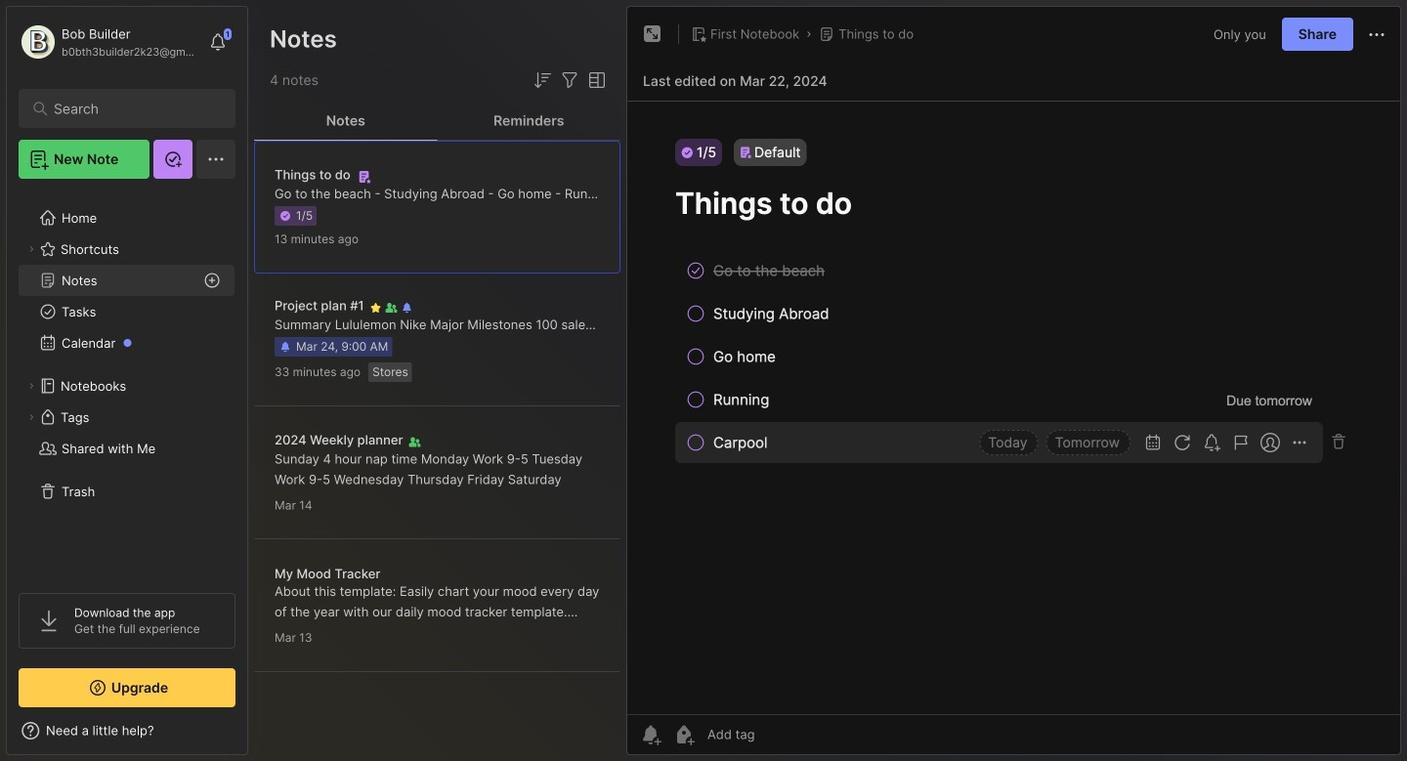 Task type: locate. For each thing, give the bounding box(es) containing it.
tree inside main element
[[7, 191, 247, 576]]

tree
[[7, 191, 247, 576]]

expand note image
[[641, 22, 665, 46]]

add filters image
[[558, 68, 582, 92]]

WHAT'S NEW field
[[7, 716, 247, 747]]

expand notebooks image
[[25, 380, 37, 392]]

Account field
[[19, 22, 199, 62]]

None search field
[[54, 97, 210, 120]]

More actions field
[[1366, 22, 1389, 46]]

Search text field
[[54, 100, 210, 118]]

tab list
[[254, 102, 621, 141]]

more actions image
[[1366, 23, 1389, 46]]

expand tags image
[[25, 412, 37, 423]]



Task type: vqa. For each thing, say whether or not it's contained in the screenshot.
What'S New field
yes



Task type: describe. For each thing, give the bounding box(es) containing it.
View options field
[[582, 68, 609, 92]]

Sort options field
[[531, 68, 554, 92]]

none search field inside main element
[[54, 97, 210, 120]]

note window element
[[627, 6, 1402, 761]]

add tag image
[[673, 723, 696, 747]]

main element
[[0, 0, 254, 761]]

Add tag field
[[706, 726, 852, 743]]

Add filters field
[[558, 68, 582, 92]]

add a reminder image
[[639, 723, 663, 747]]

click to collapse image
[[247, 725, 261, 749]]

Note Editor text field
[[628, 101, 1401, 715]]



